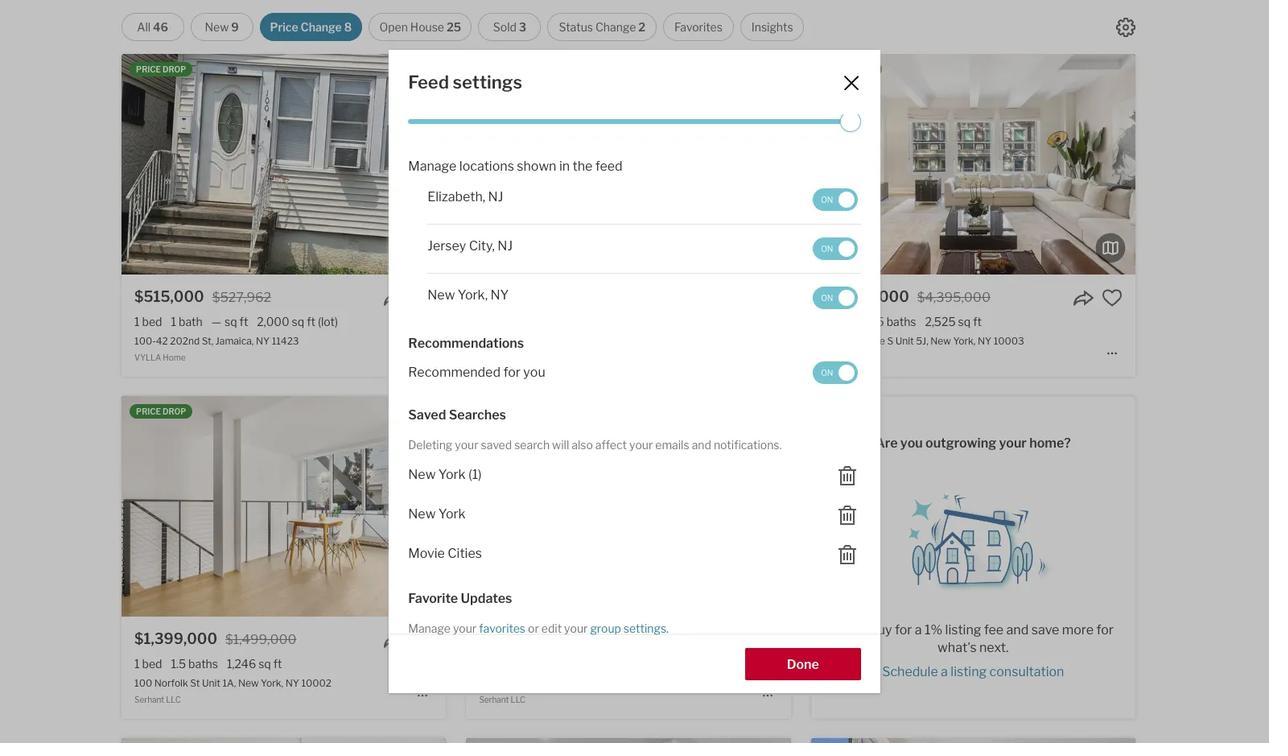 Task type: locate. For each thing, give the bounding box(es) containing it.
2 photo of 183 mcguinness blvd unit 1d, brooklyn, ny 11222 image from the left
[[122, 738, 446, 743]]

for right buy
[[895, 622, 912, 637]]

2 photo of 260 park ave s unit 5j, new york, ny 10003 image from the left
[[811, 54, 1136, 275]]

manage up elizabeth,
[[408, 158, 457, 174]]

and right emails
[[692, 438, 712, 451]]

$6,595,000
[[479, 288, 565, 305]]

favorite button image
[[1102, 287, 1123, 308], [757, 630, 778, 651]]

listing
[[946, 622, 982, 637], [951, 664, 987, 679]]

ft down $1,499,000
[[274, 657, 282, 671]]

drop for $1,399,000
[[163, 407, 186, 416]]

listing down the what's
[[951, 664, 987, 679]]

1 favorite button image from the top
[[412, 287, 433, 308]]

york, up recommendations
[[458, 287, 488, 302]]

0 horizontal spatial unit
[[202, 677, 221, 689]]

nj down locations
[[488, 189, 503, 204]]

2 horizontal spatial llc
[[856, 353, 871, 363]]

ny left '10003' at the top of the page
[[978, 335, 992, 347]]

favorites link
[[477, 621, 528, 635]]

1 horizontal spatial baths
[[887, 315, 917, 329]]

sq for 2,000
[[292, 315, 304, 329]]

schedule a listing consultation
[[882, 664, 1065, 679]]

0 vertical spatial 1 bed
[[135, 315, 162, 329]]

llc down $1,495,000
[[511, 695, 526, 705]]

favorite button image for $515,000
[[412, 287, 433, 308]]

1 vertical spatial york
[[439, 507, 466, 522]]

3 photo of 183 mcguinness blvd unit 1d, brooklyn, ny 11222 image from the left
[[446, 738, 771, 743]]

listing inside sell & buy for a 1% listing fee and save more for what's next.
[[946, 622, 982, 637]]

ny up e
[[491, 287, 509, 302]]

nj right city, on the top left of the page
[[498, 238, 513, 253]]

0 vertical spatial favorite button checkbox
[[1102, 287, 1123, 308]]

1 vertical spatial unit
[[202, 677, 221, 689]]

a
[[915, 622, 922, 637], [941, 664, 948, 679]]

york,
[[458, 287, 488, 302], [568, 335, 590, 347], [954, 335, 976, 347], [261, 677, 283, 689]]

Status Change radio
[[548, 13, 657, 41]]

jamaica,
[[216, 335, 254, 347]]

sq right '2,525'
[[958, 315, 971, 329]]

sq right 1,246
[[259, 657, 271, 671]]

photo of 183 mcguinness blvd unit 1d, brooklyn, ny 11222 image
[[0, 738, 122, 743], [122, 738, 446, 743], [446, 738, 771, 743]]

open
[[380, 20, 408, 34]]

new down 'jersey'
[[428, 287, 455, 302]]

1 vertical spatial baths
[[188, 657, 218, 671]]

sell
[[833, 622, 855, 637]]

Favorites radio
[[664, 13, 734, 41]]

0 horizontal spatial change
[[301, 20, 342, 34]]

ny inside 100 norfolk st unit 1a, new york, ny 10002 serhant llc
[[286, 677, 299, 689]]

1 vertical spatial favorite button image
[[757, 630, 778, 651]]

new inside new option
[[205, 20, 229, 34]]

1 photo of 310 e 69th st, new york, ny 10021 image from the left
[[142, 54, 467, 275]]

change left 8
[[301, 20, 342, 34]]

$4,250,000
[[824, 288, 910, 305]]

$1,495,000
[[479, 630, 562, 647]]

the
[[573, 158, 593, 174]]

0 horizontal spatial llc
[[166, 695, 181, 705]]

1 vertical spatial favorite button image
[[412, 630, 433, 651]]

favorite
[[408, 591, 458, 606]]

favorite button checkbox
[[1102, 287, 1123, 308], [757, 630, 778, 651]]

serhant down 100
[[135, 695, 164, 705]]

settings
[[453, 72, 522, 93]]

$1,495,000 $1,650,000
[[479, 630, 642, 647]]

2 st, from the left
[[531, 335, 543, 347]]

st, inside 100-42 202nd st, jamaica, ny 11423 vylla home
[[202, 335, 214, 347]]

0 horizontal spatial favorite button checkbox
[[757, 630, 778, 651]]

bed for $1,399,000
[[142, 657, 162, 671]]

1 vertical spatial 1 bed
[[135, 657, 162, 671]]

0 horizontal spatial st,
[[202, 335, 214, 347]]

bed up 100-
[[142, 315, 162, 329]]

photo of 260 park ave s unit 5j, new york, ny 10003 image
[[487, 54, 811, 275], [811, 54, 1136, 275], [1136, 54, 1270, 275]]

0 vertical spatial listing
[[946, 622, 982, 637]]

favorite button checkbox
[[412, 287, 433, 308], [412, 630, 433, 651]]

and right fee
[[1007, 622, 1029, 637]]

3 photo of 100-42 202nd st, jamaica, ny 11423 image from the left
[[446, 54, 771, 275]]

ave
[[868, 335, 885, 347]]

1 horizontal spatial favorite button checkbox
[[1102, 287, 1123, 308]]

0 vertical spatial favorite button image
[[412, 287, 433, 308]]

baths for $4,250,000
[[887, 315, 917, 329]]

e
[[499, 335, 505, 347]]

Max price slider range field
[[408, 111, 861, 132]]

1 vertical spatial manage
[[408, 621, 451, 635]]

serhant down $1,495,000
[[479, 695, 509, 705]]

insights
[[752, 20, 793, 34]]

serhant down 260
[[824, 353, 854, 363]]

change inside 'radio'
[[301, 20, 342, 34]]

york left '(1)'
[[439, 467, 466, 483]]

change inside option
[[596, 20, 636, 34]]

change
[[301, 20, 342, 34], [596, 20, 636, 34]]

2 photo of 310 e 69th st, new york, ny 10021 image from the left
[[466, 54, 791, 275]]

your down favorite updates
[[453, 621, 477, 635]]

ny left 10021
[[592, 335, 606, 347]]

new right 5j,
[[931, 335, 952, 347]]

baths up st
[[188, 657, 218, 671]]

a left 1%
[[915, 622, 922, 637]]

ft left (lot)
[[307, 315, 316, 329]]

st, for 202nd
[[202, 335, 214, 347]]

photo of 310 e 69th st, new york, ny 10021 image
[[142, 54, 467, 275], [466, 54, 791, 275], [791, 54, 1115, 275]]

your
[[999, 435, 1027, 450], [455, 438, 479, 451], [630, 438, 653, 451], [453, 621, 477, 635], [564, 621, 588, 635]]

2 bed from the top
[[142, 657, 162, 671]]

1 bed up 100
[[135, 657, 162, 671]]

1 photo of 112 e 83rd st unit 9c, new york, ny 10028 image from the left
[[142, 396, 467, 617]]

0 vertical spatial unit
[[896, 335, 914, 347]]

0 horizontal spatial serhant
[[135, 695, 164, 705]]

new inside 260 park ave s unit 5j, new york, ny 10003 serhant llc
[[931, 335, 952, 347]]

new right 1a,
[[238, 677, 259, 689]]

consultation
[[990, 664, 1065, 679]]

bed up 100
[[142, 657, 162, 671]]

1 photo of 923 fifth ave unit 7/8d, new york, ny 10021 image from the left
[[487, 738, 811, 743]]

260
[[824, 335, 843, 347]]

1 horizontal spatial and
[[1007, 622, 1029, 637]]

photo of 61 w 62nd st unit 21c, new york, ny 10023 image
[[142, 738, 467, 743], [466, 738, 791, 743], [791, 738, 1115, 743]]

1
[[135, 315, 140, 329], [171, 315, 176, 329], [135, 657, 140, 671]]

1 favorite button checkbox from the top
[[412, 287, 433, 308]]

manage down favorite
[[408, 621, 451, 635]]

1 up 100-
[[135, 315, 140, 329]]

unit
[[896, 335, 914, 347], [202, 677, 221, 689]]

1 vertical spatial favorite button checkbox
[[412, 630, 433, 651]]

price for $1,399,000
[[136, 407, 161, 416]]

1,246
[[227, 657, 256, 671]]

favorite button image for $1,399,000
[[412, 630, 433, 651]]

1 horizontal spatial for
[[895, 622, 912, 637]]

favorites
[[479, 621, 526, 635]]

0 vertical spatial manage
[[408, 158, 457, 174]]

favorite button checkbox down favorite
[[412, 630, 433, 651]]

3
[[519, 20, 527, 34]]

1 for $515,000
[[135, 315, 140, 329]]

vylla
[[135, 353, 161, 363]]

your left home?
[[999, 435, 1027, 450]]

0 vertical spatial favorite button image
[[1102, 287, 1123, 308]]

change for 8
[[301, 20, 342, 34]]

1 vertical spatial listing
[[951, 664, 987, 679]]

1 bed from the top
[[142, 315, 162, 329]]

1 horizontal spatial st,
[[531, 335, 543, 347]]

1 horizontal spatial unit
[[896, 335, 914, 347]]

1 bed up 100-
[[135, 315, 162, 329]]

3 photo of 61 w 62nd st unit 21c, new york, ny 10023 image from the left
[[791, 738, 1115, 743]]

manage for manage locations shown in the feed
[[408, 158, 457, 174]]

york, left 10021
[[568, 335, 590, 347]]

ny down 2,000
[[256, 335, 270, 347]]

also
[[572, 438, 593, 451]]

2 york from the top
[[439, 507, 466, 522]]

you right are
[[901, 435, 923, 450]]

affect
[[596, 438, 627, 451]]

1 manage from the top
[[408, 158, 457, 174]]

1 horizontal spatial change
[[596, 20, 636, 34]]

0 vertical spatial york
[[439, 467, 466, 483]]

change left 2 at the top
[[596, 20, 636, 34]]

recommendations
[[408, 335, 524, 351]]

10003
[[994, 335, 1025, 347]]

baths up s
[[887, 315, 917, 329]]

1 photo of 183 mcguinness blvd unit 1d, brooklyn, ny 11222 image from the left
[[0, 738, 122, 743]]

0 horizontal spatial favorite button image
[[757, 630, 778, 651]]

1 st, from the left
[[202, 335, 214, 347]]

1 bed
[[135, 315, 162, 329], [135, 657, 162, 671]]

saved searches
[[408, 407, 506, 422]]

1 horizontal spatial you
[[901, 435, 923, 450]]

1 york from the top
[[439, 467, 466, 483]]

2 favorite button checkbox from the top
[[412, 630, 433, 651]]

llc down norfolk
[[166, 695, 181, 705]]

2 change from the left
[[596, 20, 636, 34]]

are you outgrowing your home?
[[876, 435, 1071, 450]]

1 1 bed from the top
[[135, 315, 162, 329]]

0 horizontal spatial baths
[[188, 657, 218, 671]]

favorite button image
[[412, 287, 433, 308], [412, 630, 433, 651]]

1 vertical spatial favorite button checkbox
[[757, 630, 778, 651]]

photo of 100-42 202nd st, jamaica, ny 11423 image
[[0, 54, 122, 275], [122, 54, 446, 275], [446, 54, 771, 275]]

2 manage from the top
[[408, 621, 451, 635]]

manage locations shown in the feed
[[408, 158, 623, 174]]

1.5
[[171, 657, 186, 671]]

42
[[156, 335, 168, 347]]

for
[[504, 365, 521, 380], [895, 622, 912, 637], [1097, 622, 1114, 637]]

ft up the jamaica, in the left top of the page
[[240, 315, 248, 329]]

price for $6,595,000
[[481, 64, 506, 74]]

3 photo of 100 norfolk st unit 1a, new york, ny 10002 image from the left
[[446, 396, 771, 617]]

new left the 9 at the top of the page
[[205, 20, 229, 34]]

favorite button checkbox for $1,495,000
[[757, 630, 778, 651]]

favorite button checkbox down 'jersey'
[[412, 287, 433, 308]]

photo of 100 norfolk st unit 1a, new york, ny 10002 image
[[0, 396, 122, 617], [122, 396, 446, 617], [446, 396, 771, 617]]

0 horizontal spatial you
[[524, 365, 546, 380]]

10002
[[301, 677, 332, 689]]

schedule
[[882, 664, 938, 679]]

price drop for $4,250,000
[[826, 64, 876, 74]]

new inside 100 norfolk st unit 1a, new york, ny 10002 serhant llc
[[238, 677, 259, 689]]

favorite button image down favorite
[[412, 630, 433, 651]]

1 photo of 61 w 62nd st unit 21c, new york, ny 10023 image from the left
[[142, 738, 467, 743]]

All radio
[[121, 13, 184, 41]]

0 vertical spatial baths
[[887, 315, 917, 329]]

1 up 100
[[135, 657, 140, 671]]

1 for $1,399,000
[[135, 657, 140, 671]]

2,000
[[257, 315, 289, 329]]

2 photo of 61 w 62nd st unit 21c, new york, ny 10023 image from the left
[[466, 738, 791, 743]]

0 vertical spatial favorite button checkbox
[[412, 287, 433, 308]]

st,
[[202, 335, 214, 347], [531, 335, 543, 347]]

sq right —
[[225, 315, 237, 329]]

st, right 69th
[[531, 335, 543, 347]]

0 horizontal spatial a
[[915, 622, 922, 637]]

st, for 69th
[[531, 335, 543, 347]]

ny left 10002
[[286, 677, 299, 689]]

price drop for $1,495,000
[[481, 407, 531, 416]]

sq up the 11423
[[292, 315, 304, 329]]

3 photo of 260 park ave s unit 5j, new york, ny 10003 image from the left
[[1136, 54, 1270, 275]]

option group
[[121, 13, 805, 41]]

house
[[410, 20, 444, 34]]

1 horizontal spatial a
[[941, 664, 948, 679]]

0 vertical spatial bed
[[142, 315, 162, 329]]

st, down —
[[202, 335, 214, 347]]

york, down 1,246 sq ft
[[261, 677, 283, 689]]

done button
[[745, 648, 861, 680]]

1 vertical spatial and
[[1007, 622, 1029, 637]]

and
[[692, 438, 712, 451], [1007, 622, 1029, 637]]

price drop for $515,000
[[136, 64, 186, 74]]

you down 69th
[[524, 365, 546, 380]]

$1,399,000 $1,499,000
[[135, 630, 297, 647]]

for down 69th
[[504, 365, 521, 380]]

listing up the what's
[[946, 622, 982, 637]]

manage for manage your favorites or edit your group settings.
[[408, 621, 451, 635]]

sq
[[225, 315, 237, 329], [292, 315, 304, 329], [958, 315, 971, 329], [259, 657, 271, 671]]

favorite button image down 'jersey'
[[412, 287, 433, 308]]

saved
[[408, 407, 446, 422]]

will
[[552, 438, 569, 451]]

york, down 2,525 sq ft
[[954, 335, 976, 347]]

price for $515,000
[[136, 64, 161, 74]]

2 photo of 923 fifth ave unit 7/8d, new york, ny 10021 image from the left
[[811, 738, 1136, 743]]

serhant inside 260 park ave s unit 5j, new york, ny 10003 serhant llc
[[824, 353, 854, 363]]

2 1 bed from the top
[[135, 657, 162, 671]]

0 vertical spatial and
[[692, 438, 712, 451]]

sq for 2,525
[[958, 315, 971, 329]]

0 horizontal spatial for
[[504, 365, 521, 380]]

llc
[[856, 353, 871, 363], [166, 695, 181, 705], [511, 695, 526, 705]]

new
[[205, 20, 229, 34], [428, 287, 455, 302], [545, 335, 566, 347], [931, 335, 952, 347], [408, 467, 436, 483], [408, 507, 436, 522], [238, 677, 259, 689]]

1 change from the left
[[301, 20, 342, 34]]

1%
[[925, 622, 943, 637]]

2 horizontal spatial serhant
[[824, 353, 854, 363]]

unit inside 260 park ave s unit 5j, new york, ny 10003 serhant llc
[[896, 335, 914, 347]]

260 park ave s unit 5j, new york, ny 10003 serhant llc
[[824, 335, 1025, 363]]

or
[[528, 621, 539, 635]]

price drop for $1,399,000
[[136, 407, 186, 416]]

0 vertical spatial a
[[915, 622, 922, 637]]

unit right s
[[896, 335, 914, 347]]

york up movie cities
[[439, 507, 466, 522]]

locations
[[460, 158, 514, 174]]

you
[[524, 365, 546, 380], [901, 435, 923, 450]]

2,525 sq ft
[[925, 315, 982, 329]]

ft for 1,246 sq ft
[[274, 657, 282, 671]]

unit right st
[[202, 677, 221, 689]]

a down the what's
[[941, 664, 948, 679]]

llc inside 100 norfolk st unit 1a, new york, ny 10002 serhant llc
[[166, 695, 181, 705]]

llc down park
[[856, 353, 871, 363]]

price for $1,495,000
[[481, 407, 506, 416]]

1 horizontal spatial favorite button image
[[1102, 287, 1123, 308]]

2 favorite button image from the top
[[412, 630, 433, 651]]

1 photo of 260 park ave s unit 5j, new york, ny 10003 image from the left
[[487, 54, 811, 275]]

10021
[[608, 335, 636, 347]]

manage
[[408, 158, 457, 174], [408, 621, 451, 635]]

photo of 923 fifth ave unit 7/8d, new york, ny 10021 image
[[487, 738, 811, 743], [811, 738, 1136, 743], [1136, 738, 1270, 743]]

2 photo of 100-42 202nd st, jamaica, ny 11423 image from the left
[[122, 54, 446, 275]]

9
[[231, 20, 239, 34]]

for right more
[[1097, 622, 1114, 637]]

11423
[[272, 335, 299, 347]]

elizabeth, nj
[[428, 189, 503, 204]]

favorite button checkbox for $1,399,000
[[412, 630, 433, 651]]

search
[[515, 438, 550, 451]]

ft down "$4,395,000"
[[973, 315, 982, 329]]

1 vertical spatial bed
[[142, 657, 162, 671]]

0 horizontal spatial and
[[692, 438, 712, 451]]

price
[[136, 64, 161, 74], [481, 64, 506, 74], [826, 64, 851, 74], [136, 407, 161, 416], [481, 407, 506, 416]]

photo of 112 e 83rd st unit 9c, new york, ny 10028 image
[[142, 396, 467, 617], [466, 396, 791, 617], [791, 396, 1115, 617]]



Task type: vqa. For each thing, say whether or not it's contained in the screenshot.
$515,000's 1
yes



Task type: describe. For each thing, give the bounding box(es) containing it.
8
[[344, 20, 352, 34]]

york, inside 260 park ave s unit 5j, new york, ny 10003 serhant llc
[[954, 335, 976, 347]]

settings.
[[624, 621, 669, 635]]

1 vertical spatial nj
[[498, 238, 513, 253]]

favorites
[[675, 20, 723, 34]]

3 photo of 112 e 83rd st unit 9c, new york, ny 10028 image from the left
[[791, 396, 1115, 617]]

jersey city, nj
[[428, 238, 513, 253]]

0 vertical spatial you
[[524, 365, 546, 380]]

all
[[137, 20, 151, 34]]

2
[[639, 20, 646, 34]]

city,
[[469, 238, 495, 253]]

Sold radio
[[479, 13, 541, 41]]

2.5 baths
[[868, 315, 917, 329]]

0 vertical spatial nj
[[488, 189, 503, 204]]

2,000 sq ft (lot)
[[257, 315, 338, 329]]

1 bath
[[171, 315, 203, 329]]

1,246 sq ft
[[227, 657, 282, 671]]

ny inside 260 park ave s unit 5j, new york, ny 10003 serhant llc
[[978, 335, 992, 347]]

drop for $6,595,000
[[507, 64, 531, 74]]

new york, ny
[[428, 287, 509, 302]]

an image of a house image
[[893, 482, 1054, 591]]

your right edit
[[564, 621, 588, 635]]

done
[[787, 657, 819, 672]]

100-42 202nd st, jamaica, ny 11423 vylla home
[[135, 335, 299, 363]]

$4,250,000 $4,395,000
[[824, 288, 991, 305]]

1 horizontal spatial serhant
[[479, 695, 509, 705]]

sq for —
[[225, 315, 237, 329]]

cities
[[448, 546, 482, 562]]

a inside sell & buy for a 1% listing fee and save more for what's next.
[[915, 622, 922, 637]]

serhant inside 100 norfolk st unit 1a, new york, ny 10002 serhant llc
[[135, 695, 164, 705]]

in
[[559, 158, 570, 174]]

home?
[[1030, 435, 1071, 450]]

feed settings
[[408, 72, 522, 93]]

new right 69th
[[545, 335, 566, 347]]

New radio
[[190, 13, 253, 41]]

status
[[559, 20, 593, 34]]

elizabeth,
[[428, 189, 486, 204]]

&
[[858, 622, 868, 637]]

manage your favorites or edit your group settings.
[[408, 621, 669, 635]]

unit inside 100 norfolk st unit 1a, new york, ny 10002 serhant llc
[[202, 677, 221, 689]]

recommended
[[408, 365, 501, 380]]

3 photo of 310 e 69th st, new york, ny 10021 image from the left
[[791, 54, 1115, 275]]

are
[[876, 435, 898, 450]]

$1,399,000
[[135, 630, 217, 647]]

46
[[153, 20, 168, 34]]

3 photo of 923 fifth ave unit 7/8d, new york, ny 10021 image from the left
[[1136, 738, 1270, 743]]

1 bed for $1,399,000
[[135, 657, 162, 671]]

your left saved
[[455, 438, 479, 451]]

price change 8
[[270, 20, 352, 34]]

Price Change radio
[[260, 13, 362, 41]]

favorite button image for $4,250,000
[[1102, 287, 1123, 308]]

emails
[[656, 438, 690, 451]]

100 norfolk st unit 1a, new york, ny 10002 serhant llc
[[135, 677, 332, 705]]

1 bed for $515,000
[[135, 315, 162, 329]]

drop for $4,250,000
[[852, 64, 876, 74]]

— sq ft
[[211, 315, 248, 329]]

edit
[[542, 621, 562, 635]]

price drop for $6,595,000
[[481, 64, 531, 74]]

york, inside 100 norfolk st unit 1a, new york, ny 10002 serhant llc
[[261, 677, 283, 689]]

new 9
[[205, 20, 239, 34]]

310 e 69th st, new york, ny 10021
[[479, 335, 636, 347]]

sell & buy for a 1% listing fee and save more for what's next.
[[833, 622, 1114, 655]]

1 horizontal spatial llc
[[511, 695, 526, 705]]

drop for $1,495,000
[[507, 407, 531, 416]]

sq for 1,246
[[259, 657, 271, 671]]

group
[[590, 621, 621, 635]]

1 photo of 100-42 202nd st, jamaica, ny 11423 image from the left
[[0, 54, 122, 275]]

69th
[[507, 335, 529, 347]]

save
[[1032, 622, 1060, 637]]

2,525
[[925, 315, 956, 329]]

york for new york
[[439, 507, 466, 522]]

st
[[190, 677, 200, 689]]

2 photo of 100 norfolk st unit 1a, new york, ny 10002 image from the left
[[122, 396, 446, 617]]

Open House radio
[[369, 13, 472, 41]]

1 vertical spatial a
[[941, 664, 948, 679]]

outgrowing
[[926, 435, 997, 450]]

jersey
[[428, 238, 466, 253]]

1.5 baths
[[171, 657, 218, 671]]

buy
[[870, 622, 892, 637]]

2 photo of 112 e 83rd st unit 9c, new york, ny 10028 image from the left
[[466, 396, 791, 617]]

s
[[887, 335, 894, 347]]

favorite button checkbox for $4,250,000
[[1102, 287, 1123, 308]]

deleting
[[408, 438, 453, 451]]

5j,
[[916, 335, 929, 347]]

ft for 2,000 sq ft (lot)
[[307, 315, 316, 329]]

saved
[[481, 438, 512, 451]]

norfolk
[[154, 677, 188, 689]]

202nd
[[170, 335, 200, 347]]

ft for 2,525 sq ft
[[973, 315, 982, 329]]

Insights radio
[[740, 13, 805, 41]]

(lot)
[[318, 315, 338, 329]]

serhant llc
[[479, 695, 526, 705]]

favorite button image for $1,495,000
[[757, 630, 778, 651]]

all 46
[[137, 20, 168, 34]]

bed for $515,000
[[142, 315, 162, 329]]

310
[[479, 335, 497, 347]]

group settings. link
[[588, 621, 669, 635]]

change for 2
[[596, 20, 636, 34]]

fee
[[984, 622, 1004, 637]]

favorite button checkbox for $515,000
[[412, 287, 433, 308]]

(1)
[[469, 467, 482, 483]]

notifications.
[[714, 438, 782, 451]]

2.5
[[868, 315, 885, 329]]

price
[[270, 20, 298, 34]]

1 photo of 100 norfolk st unit 1a, new york, ny 10002 image from the left
[[0, 396, 122, 617]]

feed
[[408, 72, 449, 93]]

$1,650,000
[[570, 632, 642, 647]]

your right affect at the bottom left of the page
[[630, 438, 653, 451]]

2 horizontal spatial for
[[1097, 622, 1114, 637]]

1a,
[[223, 677, 236, 689]]

recommended for you
[[408, 365, 546, 380]]

option group containing all
[[121, 13, 805, 41]]

1 left bath
[[171, 315, 176, 329]]

feed
[[596, 158, 623, 174]]

movie cities
[[408, 546, 482, 562]]

ft for — sq ft
[[240, 315, 248, 329]]

ny inside 100-42 202nd st, jamaica, ny 11423 vylla home
[[256, 335, 270, 347]]

llc inside 260 park ave s unit 5j, new york, ny 10003 serhant llc
[[856, 353, 871, 363]]

1 vertical spatial you
[[901, 435, 923, 450]]

york for new york (1)
[[439, 467, 466, 483]]

$527,962
[[212, 290, 271, 305]]

drop for $515,000
[[163, 64, 186, 74]]

new down deleting
[[408, 467, 436, 483]]

baths for $1,399,000
[[188, 657, 218, 671]]

next.
[[980, 640, 1009, 655]]

what's
[[938, 640, 977, 655]]

100
[[135, 677, 152, 689]]

new up "movie"
[[408, 507, 436, 522]]

price for $4,250,000
[[826, 64, 851, 74]]

open house 25
[[380, 20, 461, 34]]

new york
[[408, 507, 466, 522]]

home
[[163, 353, 186, 363]]

and inside sell & buy for a 1% listing fee and save more for what's next.
[[1007, 622, 1029, 637]]



